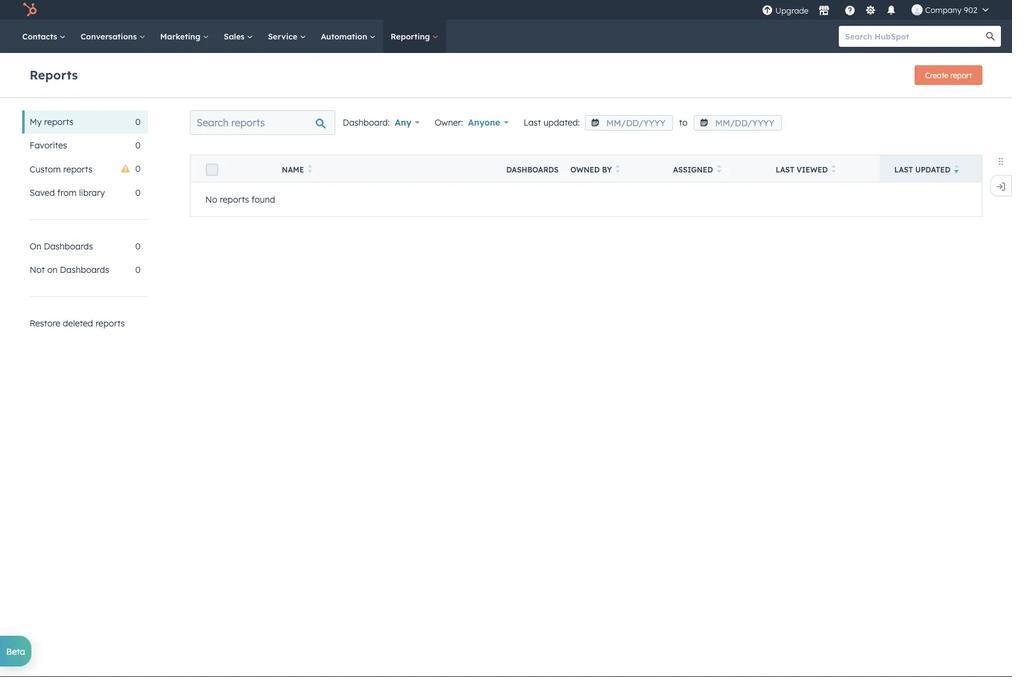 Task type: describe. For each thing, give the bounding box(es) containing it.
press to sort. image
[[832, 165, 836, 173]]

assigned
[[673, 165, 713, 174]]

anyone button
[[468, 114, 509, 131]]

custom reports
[[30, 164, 93, 174]]

create report link
[[915, 65, 983, 85]]

no
[[205, 194, 217, 205]]

reports for no
[[220, 194, 249, 205]]

automation
[[321, 31, 370, 41]]

last viewed button
[[761, 155, 880, 182]]

any
[[395, 117, 411, 128]]

press to sort. element for owned by
[[616, 165, 620, 175]]

no reports found
[[205, 194, 275, 205]]

automation link
[[313, 20, 383, 53]]

found
[[252, 194, 275, 205]]

reports banner
[[30, 62, 983, 85]]

create report
[[925, 71, 972, 80]]

viewed
[[797, 165, 828, 174]]

descending sort. press to sort ascending. image
[[954, 165, 959, 173]]

owned by
[[571, 165, 612, 174]]

anyone
[[468, 117, 500, 128]]

assigned button
[[658, 155, 761, 182]]

not
[[30, 264, 45, 275]]

contacts link
[[15, 20, 73, 53]]

0 for not on dashboards
[[135, 264, 141, 275]]

press to sort. element for last viewed
[[832, 165, 836, 175]]

conversations
[[81, 31, 139, 41]]

settings image
[[865, 5, 876, 16]]

902
[[964, 5, 978, 15]]

owned by button
[[556, 155, 658, 182]]

search button
[[980, 26, 1001, 47]]

MM/DD/YYYY text field
[[694, 115, 782, 131]]

sales
[[224, 31, 247, 41]]

last updated
[[894, 165, 951, 174]]

updated
[[915, 165, 951, 174]]

0 for favorites
[[135, 140, 141, 151]]

descending sort. press to sort ascending. element
[[954, 165, 959, 175]]

conversations link
[[73, 20, 153, 53]]

favorites
[[30, 140, 67, 151]]

1 vertical spatial dashboards
[[44, 241, 93, 252]]

by
[[602, 165, 612, 174]]

restore deleted reports button
[[22, 312, 148, 335]]

0 vertical spatial dashboards
[[506, 165, 559, 174]]

reports
[[30, 67, 78, 82]]

report
[[951, 71, 972, 80]]

name
[[282, 165, 304, 174]]

saved from library
[[30, 187, 105, 198]]

hubspot image
[[22, 2, 37, 17]]

dashboard:
[[343, 117, 390, 128]]

0 for my reports
[[135, 117, 141, 127]]

beta
[[6, 646, 25, 657]]

Search reports search field
[[190, 110, 335, 135]]

reporting
[[391, 31, 432, 41]]

last updated:
[[524, 117, 580, 128]]

reporting link
[[383, 20, 446, 53]]

reports for my
[[44, 117, 74, 127]]

on
[[30, 241, 41, 252]]

Search HubSpot search field
[[839, 26, 990, 47]]

last for last viewed
[[776, 165, 795, 174]]

marketplaces button
[[811, 0, 837, 20]]

help image
[[845, 6, 856, 17]]



Task type: vqa. For each thing, say whether or not it's contained in the screenshot.
create
yes



Task type: locate. For each thing, give the bounding box(es) containing it.
5 0 from the top
[[135, 241, 141, 252]]

beta button
[[0, 636, 31, 667]]

marketing link
[[153, 20, 216, 53]]

3 0 from the top
[[135, 163, 141, 174]]

any button
[[395, 114, 420, 131]]

last for last updated:
[[524, 117, 541, 128]]

press to sort. element right viewed
[[832, 165, 836, 175]]

press to sort. image for name
[[308, 165, 312, 173]]

4 0 from the top
[[135, 187, 141, 198]]

dashboards right the "on"
[[60, 264, 109, 275]]

reports
[[44, 117, 74, 127], [63, 164, 93, 174], [220, 194, 249, 205], [95, 318, 125, 329]]

restore deleted reports
[[30, 318, 125, 329]]

1 horizontal spatial press to sort. image
[[616, 165, 620, 173]]

upgrade
[[775, 6, 809, 16]]

upgrade image
[[762, 5, 773, 16]]

last left updated
[[894, 165, 913, 174]]

from
[[57, 187, 77, 198]]

restore
[[30, 318, 60, 329]]

last left updated:
[[524, 117, 541, 128]]

saved
[[30, 187, 55, 198]]

press to sort. element
[[308, 165, 312, 175], [616, 165, 620, 175], [717, 165, 721, 175], [832, 165, 836, 175]]

create
[[925, 71, 949, 80]]

mateo roberts image
[[912, 4, 923, 15]]

custom
[[30, 164, 61, 174]]

notifications button
[[881, 0, 902, 20]]

company
[[925, 5, 962, 15]]

2 0 from the top
[[135, 140, 141, 151]]

reports for custom
[[63, 164, 93, 174]]

press to sort. element for assigned
[[717, 165, 721, 175]]

0 horizontal spatial press to sort. image
[[308, 165, 312, 173]]

owner:
[[435, 117, 463, 128]]

press to sort. image inside assigned button
[[717, 165, 721, 173]]

hubspot link
[[15, 2, 46, 17]]

reports right no
[[220, 194, 249, 205]]

3 press to sort. element from the left
[[717, 165, 721, 175]]

updated:
[[544, 117, 580, 128]]

0 for saved from library
[[135, 187, 141, 198]]

on dashboards
[[30, 241, 93, 252]]

marketing
[[160, 31, 203, 41]]

1 0 from the top
[[135, 117, 141, 127]]

press to sort. element right assigned
[[717, 165, 721, 175]]

search image
[[986, 32, 995, 41]]

2 horizontal spatial last
[[894, 165, 913, 174]]

marketplaces image
[[819, 6, 830, 17]]

last
[[524, 117, 541, 128], [776, 165, 795, 174], [894, 165, 913, 174]]

library
[[79, 187, 105, 198]]

1 press to sort. element from the left
[[308, 165, 312, 175]]

reports right deleted
[[95, 318, 125, 329]]

dashboards up not on dashboards
[[44, 241, 93, 252]]

contacts
[[22, 31, 60, 41]]

on
[[47, 264, 57, 275]]

press to sort. image right assigned
[[717, 165, 721, 173]]

reports inside button
[[95, 318, 125, 329]]

press to sort. element for name
[[308, 165, 312, 175]]

press to sort. image right by
[[616, 165, 620, 173]]

press to sort. element right by
[[616, 165, 620, 175]]

press to sort. image right name
[[308, 165, 312, 173]]

last viewed
[[776, 165, 828, 174]]

dashboards down last updated:
[[506, 165, 559, 174]]

1 press to sort. image from the left
[[308, 165, 312, 173]]

help button
[[840, 0, 861, 20]]

press to sort. element inside owned by button
[[616, 165, 620, 175]]

2 press to sort. image from the left
[[616, 165, 620, 173]]

press to sort. image
[[308, 165, 312, 173], [616, 165, 620, 173], [717, 165, 721, 173]]

deleted
[[63, 318, 93, 329]]

name button
[[267, 155, 492, 182]]

press to sort. element inside assigned button
[[717, 165, 721, 175]]

dashboards
[[506, 165, 559, 174], [44, 241, 93, 252], [60, 264, 109, 275]]

MM/DD/YYYY text field
[[585, 115, 673, 131]]

2 vertical spatial dashboards
[[60, 264, 109, 275]]

settings link
[[863, 3, 878, 16]]

1 horizontal spatial last
[[776, 165, 795, 174]]

menu containing company 902
[[761, 0, 997, 20]]

press to sort. element inside last viewed button
[[832, 165, 836, 175]]

last left viewed
[[776, 165, 795, 174]]

2 press to sort. element from the left
[[616, 165, 620, 175]]

company 902 button
[[904, 0, 996, 20]]

3 press to sort. image from the left
[[717, 165, 721, 173]]

not on dashboards
[[30, 264, 109, 275]]

reports right my
[[44, 117, 74, 127]]

my
[[30, 117, 42, 127]]

menu
[[761, 0, 997, 20]]

service
[[268, 31, 300, 41]]

press to sort. image for assigned
[[717, 165, 721, 173]]

press to sort. element inside name button
[[308, 165, 312, 175]]

press to sort. image inside name button
[[308, 165, 312, 173]]

sales link
[[216, 20, 261, 53]]

6 0 from the top
[[135, 264, 141, 275]]

company 902
[[925, 5, 978, 15]]

press to sort. image for owned by
[[616, 165, 620, 173]]

last updated button
[[880, 155, 982, 182]]

to
[[679, 117, 688, 128]]

0 horizontal spatial last
[[524, 117, 541, 128]]

owned
[[571, 165, 600, 174]]

press to sort. element right name
[[308, 165, 312, 175]]

my reports
[[30, 117, 74, 127]]

press to sort. image inside owned by button
[[616, 165, 620, 173]]

reports up saved from library
[[63, 164, 93, 174]]

0
[[135, 117, 141, 127], [135, 140, 141, 151], [135, 163, 141, 174], [135, 187, 141, 198], [135, 241, 141, 252], [135, 264, 141, 275]]

notifications image
[[886, 6, 897, 17]]

service link
[[261, 20, 313, 53]]

0 for on dashboards
[[135, 241, 141, 252]]

4 press to sort. element from the left
[[832, 165, 836, 175]]

last for last updated
[[894, 165, 913, 174]]

2 horizontal spatial press to sort. image
[[717, 165, 721, 173]]



